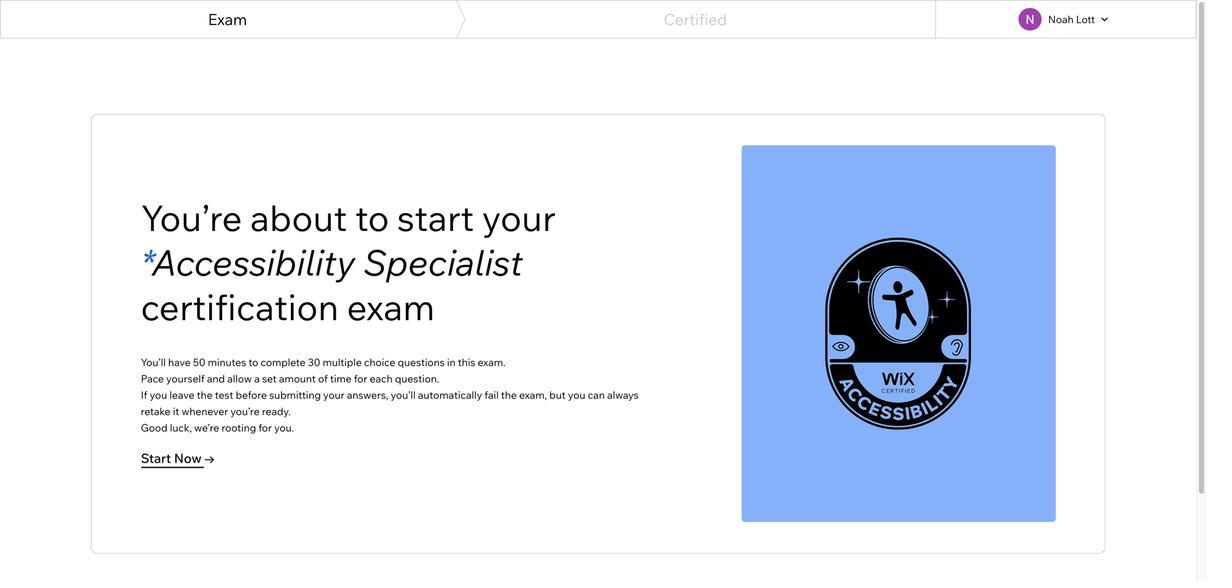 Task type: describe. For each thing, give the bounding box(es) containing it.
can
[[588, 389, 605, 402]]

set
[[262, 373, 277, 386]]

a
[[254, 373, 260, 386]]

start
[[141, 451, 171, 467]]

fail
[[485, 389, 499, 402]]

specialist
[[363, 240, 523, 285]]

amount
[[279, 373, 316, 386]]

in
[[447, 356, 456, 369]]

automatically
[[418, 389, 482, 402]]

questions
[[398, 356, 445, 369]]

test
[[215, 389, 233, 402]]

a black, oval badge on a blue background reads, "wix certified, accessibility" image
[[742, 146, 1056, 523]]

30
[[308, 356, 320, 369]]

pace
[[141, 373, 164, 386]]

but
[[550, 389, 566, 402]]

retake
[[141, 405, 171, 418]]

0 vertical spatial for
[[354, 373, 367, 386]]

each
[[370, 373, 393, 386]]

lott
[[1076, 13, 1095, 26]]

1 the from the left
[[197, 389, 213, 402]]

your inside you'll have 50 minutes to complete 30 multiple choice questions in this exam. pace yourself and allow a set amount of time for each question. if you leave the test before submitting your answers, you'll automatically fail the exam, but you can always retake it whenever you're ready. good luck, we're rooting for you.
[[323, 389, 345, 402]]

certification
[[141, 285, 339, 330]]

you'll
[[141, 356, 166, 369]]

1 you from the left
[[150, 389, 167, 402]]

yourself
[[166, 373, 205, 386]]

now
[[174, 451, 202, 467]]

good
[[141, 422, 168, 435]]

1 vertical spatial for
[[259, 422, 272, 435]]

50 minutes
[[193, 356, 246, 369]]

you're
[[231, 405, 260, 418]]

start now button
[[141, 451, 204, 467]]

2 you from the left
[[568, 389, 586, 402]]

before
[[236, 389, 267, 402]]

→
[[204, 451, 216, 467]]

this
[[458, 356, 476, 369]]

about
[[250, 196, 347, 240]]

certified
[[664, 10, 727, 29]]



Task type: locate. For each thing, give the bounding box(es) containing it.
to inside you'll have 50 minutes to complete 30 multiple choice questions in this exam. pace yourself and allow a set amount of time for each question. if you leave the test before submitting your answers, you'll automatically fail the exam, but you can always retake it whenever you're ready. good luck, we're rooting for you.
[[249, 356, 258, 369]]

question.
[[395, 373, 440, 386]]

you'll have 50 minutes to complete 30 multiple choice questions in this exam. pace yourself and allow a set amount of time for each question. if you leave the test before submitting your answers, you'll automatically fail the exam, but you can always retake it whenever you're ready. good luck, we're rooting for you.
[[141, 356, 639, 435]]

exam
[[208, 10, 247, 29]]

start now →
[[141, 451, 216, 467]]

1 horizontal spatial your
[[482, 196, 556, 240]]

0 vertical spatial your
[[482, 196, 556, 240]]

noah lott
[[1048, 13, 1095, 26]]

accessibility
[[152, 240, 355, 285]]

you right but at left
[[568, 389, 586, 402]]

have
[[168, 356, 191, 369]]

the up whenever
[[197, 389, 213, 402]]

1 vertical spatial your
[[323, 389, 345, 402]]

you.
[[274, 422, 294, 435]]

ready.
[[262, 405, 291, 418]]

time
[[330, 373, 352, 386]]

the
[[197, 389, 213, 402], [501, 389, 517, 402]]

multiple
[[323, 356, 362, 369]]

*
[[141, 240, 152, 285]]

rooting
[[222, 422, 256, 435]]

exam,
[[519, 389, 547, 402]]

1 horizontal spatial for
[[354, 373, 367, 386]]

allow
[[227, 373, 252, 386]]

1 horizontal spatial the
[[501, 389, 517, 402]]

0 horizontal spatial you
[[150, 389, 167, 402]]

for up answers,
[[354, 373, 367, 386]]

it
[[173, 405, 179, 418]]

choice
[[364, 356, 396, 369]]

0 horizontal spatial to
[[249, 356, 258, 369]]

to up a
[[249, 356, 258, 369]]

for
[[354, 373, 367, 386], [259, 422, 272, 435]]

2 the from the left
[[501, 389, 517, 402]]

start
[[397, 196, 474, 240]]

noah lott, open profile menu image
[[1019, 0, 1108, 39]]

always
[[607, 389, 639, 402]]

for left you. at the bottom left
[[259, 422, 272, 435]]

of
[[318, 373, 328, 386]]

0 horizontal spatial the
[[197, 389, 213, 402]]

leave
[[170, 389, 195, 402]]

the right fail
[[501, 389, 517, 402]]

noah
[[1048, 13, 1074, 26]]

answers,
[[347, 389, 389, 402]]

to inside you're about to start your * accessibility specialist certification exam
[[355, 196, 389, 240]]

to
[[355, 196, 389, 240], [249, 356, 258, 369]]

you
[[150, 389, 167, 402], [568, 389, 586, 402]]

and
[[207, 373, 225, 386]]

we're
[[194, 422, 219, 435]]

whenever
[[182, 405, 228, 418]]

luck,
[[170, 422, 192, 435]]

0 horizontal spatial for
[[259, 422, 272, 435]]

complete
[[261, 356, 306, 369]]

exam
[[347, 285, 435, 330]]

submitting
[[269, 389, 321, 402]]

1 vertical spatial to
[[249, 356, 258, 369]]

1 horizontal spatial to
[[355, 196, 389, 240]]

exam.
[[478, 356, 506, 369]]

you're about to start your * accessibility specialist certification exam
[[141, 196, 556, 330]]

you're
[[141, 196, 242, 240]]

if
[[141, 389, 147, 402]]

to left start
[[355, 196, 389, 240]]

your inside you're about to start your * accessibility specialist certification exam
[[482, 196, 556, 240]]

1 horizontal spatial you
[[568, 389, 586, 402]]

0 vertical spatial to
[[355, 196, 389, 240]]

0 horizontal spatial your
[[323, 389, 345, 402]]

your
[[482, 196, 556, 240], [323, 389, 345, 402]]

you'll
[[391, 389, 416, 402]]

you right if
[[150, 389, 167, 402]]



Task type: vqa. For each thing, say whether or not it's contained in the screenshot.
Design,
no



